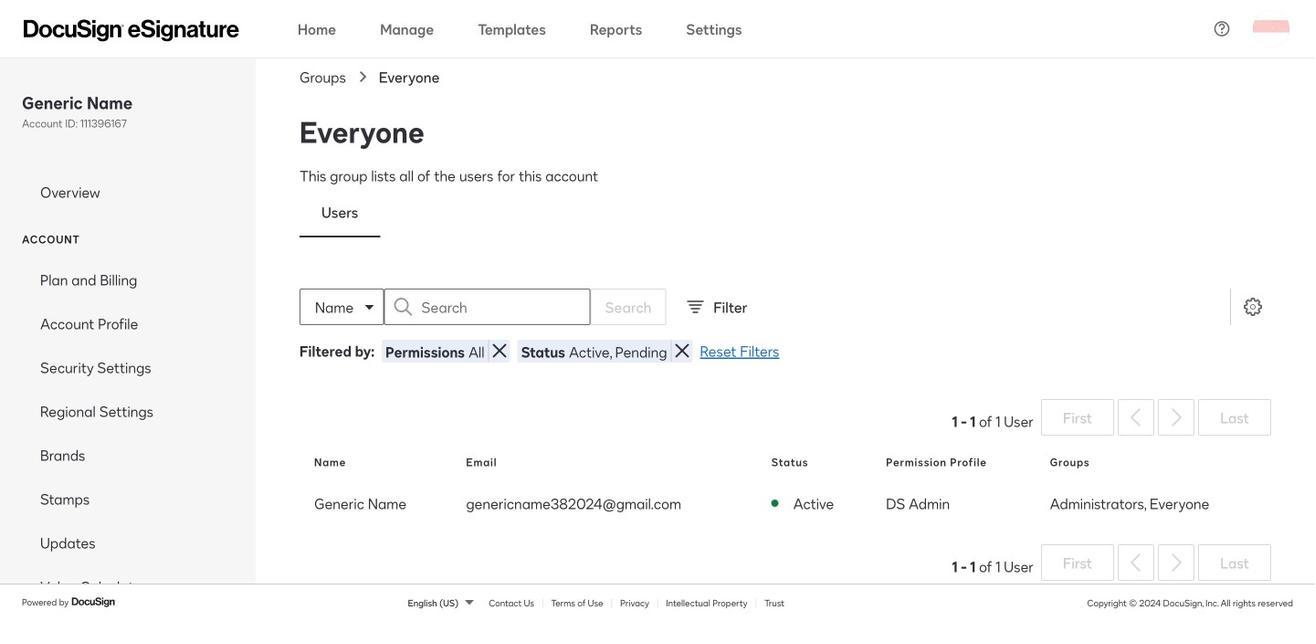 Task type: vqa. For each thing, say whether or not it's contained in the screenshot.
'Account' element
yes



Task type: locate. For each thing, give the bounding box(es) containing it.
Search text field
[[422, 290, 590, 324]]

your uploaded profile image image
[[1254, 11, 1290, 47]]



Task type: describe. For each thing, give the bounding box(es) containing it.
docusign admin image
[[24, 20, 239, 42]]

docusign image
[[71, 595, 117, 610]]

account element
[[0, 258, 256, 609]]



